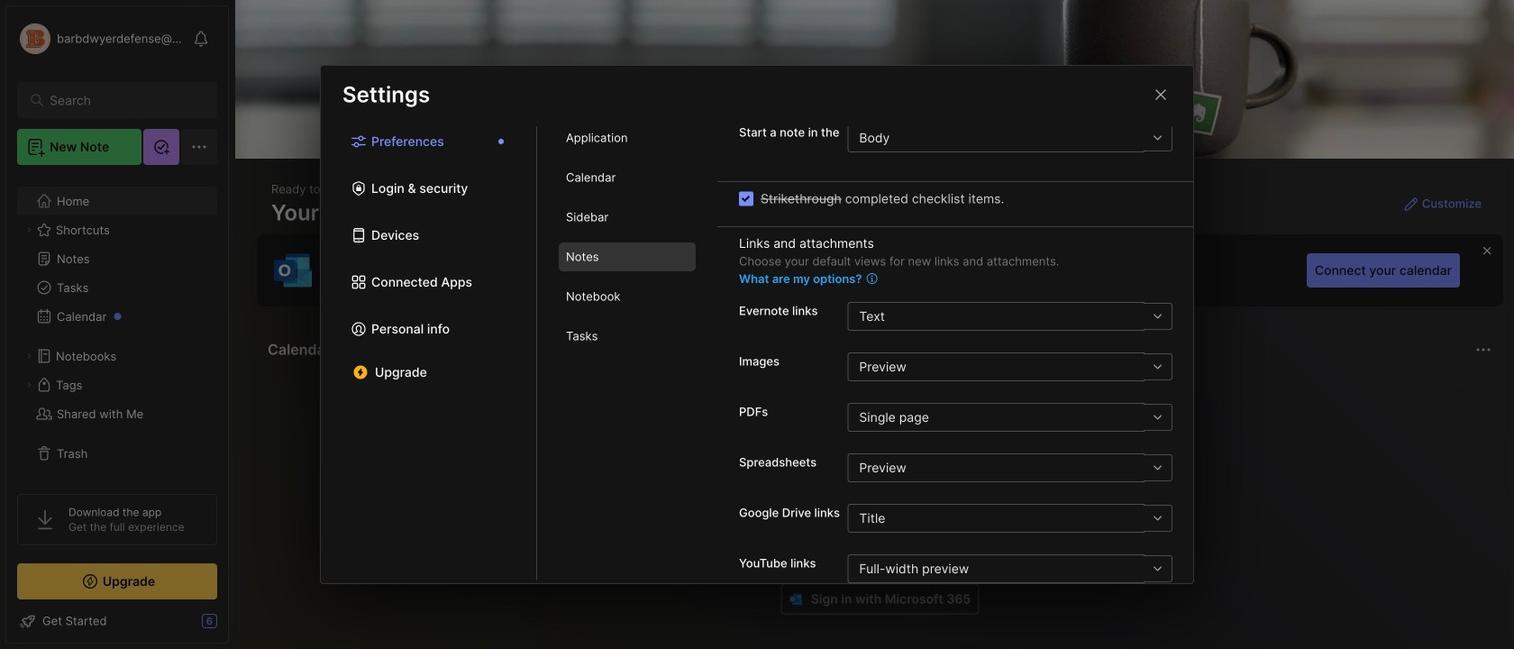 Task type: vqa. For each thing, say whether or not it's contained in the screenshot.
choose default view option for images field at bottom right
yes



Task type: locate. For each thing, give the bounding box(es) containing it.
6 tab from the top
[[559, 322, 696, 351]]

Select41 checkbox
[[739, 191, 754, 206]]

2 tab from the top
[[559, 163, 696, 192]]

none search field inside the main element
[[50, 89, 193, 111]]

tab
[[559, 123, 696, 152], [559, 163, 696, 192], [559, 203, 696, 232], [559, 242, 696, 271], [559, 282, 696, 311], [559, 322, 696, 351]]

Choose default view option for Evernote links field
[[848, 302, 1173, 331]]

Choose default view option for Images field
[[848, 352, 1173, 381]]

None search field
[[50, 89, 193, 111]]

tree
[[6, 176, 228, 479]]

Search text field
[[50, 92, 193, 109]]

tab list
[[321, 123, 537, 580], [537, 123, 718, 580]]

1 tab from the top
[[559, 123, 696, 152]]

Choose default view option for PDFs field
[[848, 403, 1173, 432]]

5 tab from the top
[[559, 282, 696, 311]]

2 tab list from the left
[[537, 123, 718, 580]]

1 tab list from the left
[[321, 123, 537, 580]]

Choose default view option for YouTube links field
[[848, 554, 1173, 583]]



Task type: describe. For each thing, give the bounding box(es) containing it.
expand tags image
[[23, 380, 34, 390]]

3 tab from the top
[[559, 203, 696, 232]]

Choose default view option for Spreadsheets field
[[848, 453, 1173, 482]]

Start a new note in the body or title. field
[[848, 123, 1173, 152]]

Choose default view option for Google Drive links field
[[848, 504, 1173, 533]]

expand notebooks image
[[23, 351, 34, 362]]

tree inside the main element
[[6, 176, 228, 479]]

4 tab from the top
[[559, 242, 696, 271]]

main element
[[0, 0, 234, 649]]

close image
[[1150, 84, 1172, 105]]



